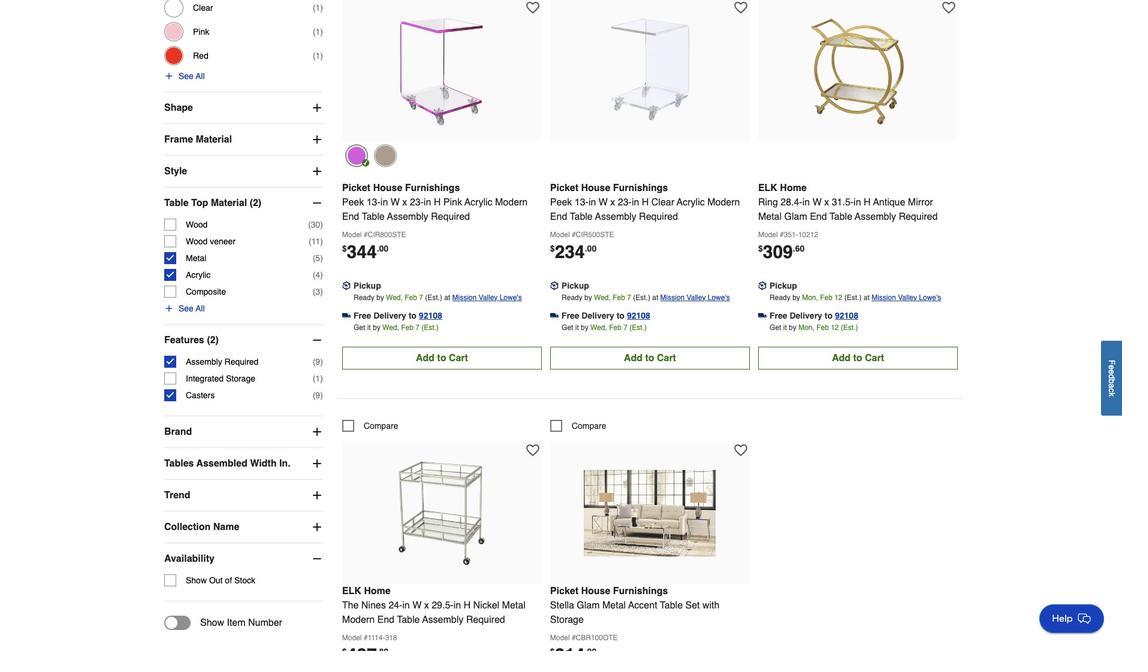 Task type: vqa. For each thing, say whether or not it's contained in the screenshot.


Task type: locate. For each thing, give the bounding box(es) containing it.
ring
[[759, 197, 778, 208]]

heart outline image
[[735, 1, 748, 14], [943, 1, 956, 14], [527, 444, 540, 457], [735, 444, 748, 457]]

1 cart from the left
[[449, 353, 468, 364]]

to
[[409, 311, 417, 321], [617, 311, 625, 321], [825, 311, 833, 321], [437, 353, 446, 364], [646, 353, 655, 364], [854, 353, 863, 364]]

2 horizontal spatial free delivery to 92108
[[770, 311, 859, 321]]

.00 inside '$ 344 .00'
[[377, 244, 389, 253]]

1 vertical spatial glam
[[577, 601, 600, 612]]

1 horizontal spatial pickup
[[562, 281, 589, 291]]

pickup image
[[342, 282, 351, 290], [759, 282, 767, 290]]

0 horizontal spatial mission valley lowe's button
[[453, 292, 522, 304]]

0 horizontal spatial free
[[354, 311, 371, 321]]

w up cir800ste
[[391, 197, 400, 208]]

plus image for style
[[311, 165, 323, 177]]

house up cir500ste
[[581, 183, 611, 194]]

home for nines
[[364, 586, 391, 597]]

pickup image right ( 3 )
[[342, 282, 351, 290]]

end inside elk home the nines 24-in w x 29.5-in h nickel metal modern end table assembly required
[[378, 615, 395, 626]]

2 ) from the top
[[320, 27, 323, 36]]

plus image inside "collection name" button
[[311, 522, 323, 534]]

12 down ready by mon, feb 12 (est.) at mission valley lowe's
[[831, 324, 839, 332]]

0 horizontal spatial truck filled image
[[342, 312, 351, 320]]

0 horizontal spatial get it by wed, feb 7 (est.)
[[354, 324, 439, 332]]

x inside picket house furnishings peek 13-in w x 23-in h clear acrylic modern end table assembly required
[[611, 197, 616, 208]]

plus image up minus icon
[[311, 522, 323, 534]]

0 vertical spatial all
[[196, 71, 205, 81]]

assembly
[[387, 212, 429, 222], [595, 212, 637, 222], [855, 212, 897, 222], [186, 357, 222, 367], [422, 615, 464, 626]]

1 23- from the left
[[410, 197, 424, 208]]

w inside picket house furnishings peek 13-in w x 23-in h pink acrylic modern end table assembly required
[[391, 197, 400, 208]]

1 horizontal spatial truck filled image
[[551, 312, 559, 320]]

mission valley lowe's button for 1st truck filled image from right 92108 button
[[661, 292, 730, 304]]

material inside frame material button
[[196, 134, 232, 145]]

plus image
[[311, 102, 323, 114], [311, 165, 323, 177], [311, 426, 323, 438], [311, 458, 323, 470], [311, 490, 323, 502]]

0 horizontal spatial get
[[354, 324, 365, 332]]

$ inside $ 309 .60
[[759, 244, 763, 253]]

1 horizontal spatial add
[[624, 353, 643, 364]]

3 it from the left
[[784, 324, 787, 332]]

1 horizontal spatial glam
[[785, 212, 808, 222]]

see down composite
[[179, 304, 194, 314]]

assembly inside picket house furnishings peek 13-in w x 23-in h pink acrylic modern end table assembly required
[[387, 212, 429, 222]]

picket house furnishings stella glam metal accent table set with storage
[[551, 586, 720, 626]]

3
[[316, 287, 320, 297]]

metal inside elk home the nines 24-in w x 29.5-in h nickel metal modern end table assembly required
[[502, 601, 526, 612]]

5
[[316, 254, 320, 263]]

5 ) from the top
[[320, 237, 323, 246]]

modern inside picket house furnishings peek 13-in w x 23-in h clear acrylic modern end table assembly required
[[708, 197, 740, 208]]

1 92108 button from the left
[[419, 310, 443, 322]]

1 horizontal spatial storage
[[551, 615, 584, 626]]

1 vertical spatial material
[[211, 198, 247, 209]]

.00 down cir500ste
[[585, 244, 597, 253]]

13- inside picket house furnishings peek 13-in w x 23-in h pink acrylic modern end table assembly required
[[367, 197, 381, 208]]

92108 for 92108 button related to truck filled icon
[[835, 311, 859, 321]]

0 horizontal spatial at
[[445, 294, 451, 302]]

assembly for elk home the nines 24-in w x 29.5-in h nickel metal modern end table assembly required
[[422, 615, 464, 626]]

1 truck filled image from the left
[[342, 312, 351, 320]]

2 horizontal spatial delivery
[[790, 311, 823, 321]]

table left top
[[164, 198, 189, 209]]

1 horizontal spatial .00
[[585, 244, 597, 253]]

table down 24-
[[397, 615, 420, 626]]

1 horizontal spatial add to cart
[[624, 353, 677, 364]]

2 truck filled image from the left
[[551, 312, 559, 320]]

4 plus image from the top
[[311, 458, 323, 470]]

1 for integrated storage
[[316, 374, 320, 384]]

house up cbr100ote
[[581, 586, 611, 597]]

0 horizontal spatial 13-
[[367, 197, 381, 208]]

1 horizontal spatial pickup image
[[759, 282, 767, 290]]

2 e from the top
[[1108, 370, 1117, 375]]

number
[[248, 618, 282, 629]]

add to cart button
[[342, 347, 542, 370], [551, 347, 750, 370], [759, 347, 958, 370]]

acrylic inside picket house furnishings peek 13-in w x 23-in h clear acrylic modern end table assembly required
[[677, 197, 705, 208]]

1 horizontal spatial clear
[[652, 197, 675, 208]]

show out of stock
[[186, 576, 255, 586]]

x left 31.5-
[[825, 197, 830, 208]]

1 minus image from the top
[[311, 197, 323, 209]]

2 1 from the top
[[316, 27, 320, 36]]

required for picket house furnishings peek 13-in w x 23-in h pink acrylic modern end table assembly required
[[431, 212, 470, 222]]

0 vertical spatial wood
[[186, 220, 208, 230]]

required inside picket house furnishings peek 13-in w x 23-in h pink acrylic modern end table assembly required
[[431, 212, 470, 222]]

1 horizontal spatial free delivery to 92108
[[562, 311, 651, 321]]

1 horizontal spatial 23-
[[618, 197, 632, 208]]

plus image inside frame material button
[[311, 134, 323, 146]]

house inside picket house furnishings stella glam metal accent table set with storage
[[581, 586, 611, 597]]

1 horizontal spatial at
[[653, 294, 659, 302]]

3 92108 button from the left
[[835, 310, 859, 322]]

peek up model # cir500ste
[[551, 197, 572, 208]]

h inside picket house furnishings peek 13-in w x 23-in h clear acrylic modern end table assembly required
[[642, 197, 649, 208]]

picket inside picket house furnishings peek 13-in w x 23-in h clear acrylic modern end table assembly required
[[551, 183, 579, 194]]

metal inside elk home ring 28.4-in w x 31.5-in h antique mirror metal glam end table assembly required
[[759, 212, 782, 222]]

see all down red
[[179, 71, 205, 81]]

3 lowe's from the left
[[920, 294, 942, 302]]

x inside picket house furnishings peek 13-in w x 23-in h pink acrylic modern end table assembly required
[[403, 197, 407, 208]]

1 horizontal spatial cart
[[657, 353, 677, 364]]

cart for second add to cart button from the left
[[657, 353, 677, 364]]

mission
[[453, 294, 477, 302], [661, 294, 685, 302], [872, 294, 897, 302]]

0 vertical spatial storage
[[226, 374, 256, 384]]

1 vertical spatial 9
[[316, 391, 320, 401]]

wood left veneer
[[186, 237, 208, 246]]

.00 inside $ 234 .00
[[585, 244, 597, 253]]

9 ) from the top
[[320, 357, 323, 367]]

plus image inside style button
[[311, 165, 323, 177]]

plus image for trend
[[311, 490, 323, 502]]

free delivery to 92108 for first truck filled image from the left
[[354, 311, 443, 321]]

1 ) from the top
[[320, 3, 323, 13]]

234
[[555, 241, 585, 262]]

3 plus image from the top
[[311, 426, 323, 438]]

1 vertical spatial see all
[[179, 304, 205, 314]]

w inside elk home ring 28.4-in w x 31.5-in h antique mirror metal glam end table assembly required
[[813, 197, 822, 208]]

1 e from the top
[[1108, 366, 1117, 370]]

8 ) from the top
[[320, 287, 323, 297]]

0 horizontal spatial home
[[364, 586, 391, 597]]

2 get it by wed, feb 7 (est.) from the left
[[562, 324, 647, 332]]

picket down pink icon
[[342, 183, 371, 194]]

13- up model # cir800ste on the left of the page
[[367, 197, 381, 208]]

2 plus image from the top
[[311, 165, 323, 177]]

1 horizontal spatial get it by wed, feb 7 (est.)
[[562, 324, 647, 332]]

model
[[342, 231, 362, 239], [551, 231, 570, 239], [759, 231, 778, 239], [342, 634, 362, 643], [551, 634, 570, 643]]

1 ready by wed, feb 7 (est.) at mission valley lowe's from the left
[[354, 294, 522, 302]]

end inside picket house furnishings peek 13-in w x 23-in h pink acrylic modern end table assembly required
[[342, 212, 359, 222]]

2 wood from the top
[[186, 237, 208, 246]]

2 peek from the left
[[551, 197, 572, 208]]

table down 31.5-
[[830, 212, 853, 222]]

e up d on the right of page
[[1108, 366, 1117, 370]]

w inside picket house furnishings peek 13-in w x 23-in h clear acrylic modern end table assembly required
[[599, 197, 608, 208]]

e up b
[[1108, 370, 1117, 375]]

3 free delivery to 92108 from the left
[[770, 311, 859, 321]]

actual price $234.00 element
[[551, 241, 597, 262]]

house for picket house furnishings peek 13-in w x 23-in h clear acrylic modern end table assembly required
[[581, 183, 611, 194]]

(2) up the assembly required
[[207, 335, 219, 346]]

1 free delivery to 92108 from the left
[[354, 311, 443, 321]]

table inside picket house furnishings peek 13-in w x 23-in h pink acrylic modern end table assembly required
[[362, 212, 385, 222]]

get
[[354, 324, 365, 332], [562, 324, 574, 332], [770, 324, 782, 332]]

2 horizontal spatial $
[[759, 244, 763, 253]]

3 ( 1 ) from the top
[[313, 51, 323, 60]]

1 valley from the left
[[479, 294, 498, 302]]

2 compare from the left
[[572, 421, 607, 431]]

1
[[316, 3, 320, 13], [316, 27, 320, 36], [316, 51, 320, 60], [316, 374, 320, 384]]

picket inside picket house furnishings stella glam metal accent table set with storage
[[551, 586, 579, 597]]

compare for 5001938851 element
[[572, 421, 607, 431]]

1 see all from the top
[[179, 71, 205, 81]]

integrated storage
[[186, 374, 256, 384]]

2 92108 from the left
[[627, 311, 651, 321]]

# up $ 309 .60
[[780, 231, 784, 239]]

compare
[[364, 421, 398, 431], [572, 421, 607, 431]]

w left 31.5-
[[813, 197, 822, 208]]

all down composite
[[196, 304, 205, 314]]

free
[[354, 311, 371, 321], [562, 311, 580, 321], [770, 311, 788, 321]]

1 vertical spatial minus image
[[311, 335, 323, 347]]

wed,
[[386, 294, 403, 302], [594, 294, 611, 302], [383, 324, 399, 332], [591, 324, 608, 332]]

model up 309
[[759, 231, 778, 239]]

minus image down ( 3 )
[[311, 335, 323, 347]]

modern for the nines 24-in w x 29.5-in h nickel metal modern end table assembly required
[[342, 615, 375, 626]]

compare inside 1002604068 'element'
[[364, 421, 398, 431]]

0 horizontal spatial acrylic
[[186, 270, 211, 280]]

metal right the nickel
[[502, 601, 526, 612]]

0 horizontal spatial valley
[[479, 294, 498, 302]]

11 ) from the top
[[320, 391, 323, 401]]

required inside elk home the nines 24-in w x 29.5-in h nickel metal modern end table assembly required
[[466, 615, 505, 626]]

x for elk home the nines 24-in w x 29.5-in h nickel metal modern end table assembly required
[[424, 601, 429, 612]]

assembly up cir500ste
[[595, 212, 637, 222]]

x
[[403, 197, 407, 208], [611, 197, 616, 208], [825, 197, 830, 208], [424, 601, 429, 612]]

3 delivery from the left
[[790, 311, 823, 321]]

2 ( 9 ) from the top
[[313, 391, 323, 401]]

0 horizontal spatial pickup image
[[342, 282, 351, 290]]

picket house furnishings cir500ste peek 13-in w x 23-in h clear acrylic modern end table assembly required image
[[584, 5, 716, 137]]

2 see all from the top
[[179, 304, 205, 314]]

assembly inside elk home ring 28.4-in w x 31.5-in h antique mirror metal glam end table assembly required
[[855, 212, 897, 222]]

( for acrylic
[[313, 270, 316, 280]]

plus image for tables assembled width in.
[[311, 458, 323, 470]]

top
[[191, 198, 208, 209]]

0 horizontal spatial lowe's
[[500, 294, 522, 302]]

plus image inside tables assembled width in. button
[[311, 458, 323, 470]]

2 minus image from the top
[[311, 335, 323, 347]]

plus image left pink icon
[[311, 134, 323, 146]]

10 ) from the top
[[320, 374, 323, 384]]

1 horizontal spatial 13-
[[575, 197, 589, 208]]

material right frame
[[196, 134, 232, 145]]

1 horizontal spatial delivery
[[582, 311, 615, 321]]

peek up model # cir800ste on the left of the page
[[342, 197, 364, 208]]

$ for 309
[[759, 244, 763, 253]]

house for picket house furnishings stella glam metal accent table set with storage
[[581, 586, 611, 597]]

2 mission valley lowe's button from the left
[[661, 292, 730, 304]]

1 9 from the top
[[316, 357, 320, 367]]

modern inside elk home the nines 24-in w x 29.5-in h nickel metal modern end table assembly required
[[342, 615, 375, 626]]

all down red
[[196, 71, 205, 81]]

model up actual price $314.00 element
[[551, 634, 570, 643]]

pink
[[193, 27, 209, 36], [444, 197, 462, 208]]

( 30 )
[[308, 220, 323, 230]]

ready down the actual price $344.00 element
[[354, 294, 375, 302]]

92108
[[419, 311, 443, 321], [627, 311, 651, 321], [835, 311, 859, 321]]

elk inside elk home the nines 24-in w x 29.5-in h nickel metal modern end table assembly required
[[342, 586, 362, 597]]

.00
[[377, 244, 389, 253], [585, 244, 597, 253]]

( for wood veneer
[[309, 237, 312, 246]]

( 1 ) for clear
[[313, 3, 323, 13]]

w right 24-
[[413, 601, 422, 612]]

1 get from the left
[[354, 324, 365, 332]]

see all button down composite
[[164, 303, 205, 315]]

0 horizontal spatial delivery
[[374, 311, 407, 321]]

in
[[381, 197, 388, 208], [424, 197, 431, 208], [589, 197, 596, 208], [632, 197, 640, 208], [803, 197, 810, 208], [854, 197, 862, 208], [403, 601, 410, 612], [454, 601, 461, 612]]

0 horizontal spatial mission
[[453, 294, 477, 302]]

0 horizontal spatial add
[[416, 353, 435, 364]]

2 horizontal spatial add
[[832, 353, 851, 364]]

1114-
[[368, 634, 385, 643]]

furnishings inside picket house furnishings peek 13-in w x 23-in h clear acrylic modern end table assembly required
[[613, 183, 668, 194]]

table inside elk home ring 28.4-in w x 31.5-in h antique mirror metal glam end table assembly required
[[830, 212, 853, 222]]

end down 24-
[[378, 615, 395, 626]]

0 vertical spatial mon,
[[803, 294, 819, 302]]

end up model # cir500ste
[[551, 212, 568, 222]]

mon, up the get it by mon, feb 12 (est.)
[[803, 294, 819, 302]]

2 cart from the left
[[657, 353, 677, 364]]

2 horizontal spatial it
[[784, 324, 787, 332]]

peek for peek 13-in w x 23-in h pink acrylic modern end table assembly required
[[342, 197, 364, 208]]

1 wood from the top
[[186, 220, 208, 230]]

2 horizontal spatial get
[[770, 324, 782, 332]]

table up model # cir800ste on the left of the page
[[362, 212, 385, 222]]

actual price $309.60 element
[[759, 241, 805, 262]]

9
[[316, 357, 320, 367], [316, 391, 320, 401]]

4 ) from the top
[[320, 220, 323, 230]]

minus image
[[311, 197, 323, 209], [311, 335, 323, 347]]

end inside picket house furnishings peek 13-in w x 23-in h clear acrylic modern end table assembly required
[[551, 212, 568, 222]]

3 get from the left
[[770, 324, 782, 332]]

# for elk home the nines 24-in w x 29.5-in h nickel metal modern end table assembly required
[[364, 634, 368, 643]]

0 vertical spatial glam
[[785, 212, 808, 222]]

1 horizontal spatial valley
[[687, 294, 706, 302]]

13- for peek 13-in w x 23-in h pink acrylic modern end table assembly required
[[367, 197, 381, 208]]

picket house furnishings cir800ste peek 13-in w x 23-in h pink acrylic modern end table assembly required image
[[376, 5, 508, 137]]

show for show item number
[[200, 618, 224, 629]]

modern for peek 13-in w x 23-in h clear acrylic modern end table assembly required
[[708, 197, 740, 208]]

it
[[367, 324, 371, 332], [576, 324, 579, 332], [784, 324, 787, 332]]

lowe's
[[500, 294, 522, 302], [708, 294, 730, 302], [920, 294, 942, 302]]

1 .00 from the left
[[377, 244, 389, 253]]

peek inside picket house furnishings peek 13-in w x 23-in h pink acrylic modern end table assembly required
[[342, 197, 364, 208]]

ready down actual price $234.00 element
[[562, 294, 583, 302]]

1 horizontal spatial mission
[[661, 294, 685, 302]]

3 at from the left
[[864, 294, 870, 302]]

( for pink
[[313, 27, 316, 36]]

f
[[1108, 360, 1117, 366]]

pickup down the actual price $344.00 element
[[354, 281, 381, 291]]

mon,
[[803, 294, 819, 302], [799, 324, 815, 332]]

mon, down ready by mon, feb 12 (est.) at mission valley lowe's
[[799, 324, 815, 332]]

glam inside elk home ring 28.4-in w x 31.5-in h antique mirror metal glam end table assembly required
[[785, 212, 808, 222]]

see all button down red
[[164, 70, 205, 82]]

( 1 ) for integrated storage
[[313, 374, 323, 384]]

0 vertical spatial material
[[196, 134, 232, 145]]

storage down the assembly required
[[226, 374, 256, 384]]

2 ( 1 ) from the top
[[313, 27, 323, 36]]

1 $ from the left
[[342, 244, 347, 253]]

h inside picket house furnishings peek 13-in w x 23-in h pink acrylic modern end table assembly required
[[434, 197, 441, 208]]

see for plus image over shape
[[179, 71, 194, 81]]

)
[[320, 3, 323, 13], [320, 27, 323, 36], [320, 51, 323, 60], [320, 220, 323, 230], [320, 237, 323, 246], [320, 254, 323, 263], [320, 270, 323, 280], [320, 287, 323, 297], [320, 357, 323, 367], [320, 374, 323, 384], [320, 391, 323, 401]]

1 vertical spatial 12
[[831, 324, 839, 332]]

2 horizontal spatial at
[[864, 294, 870, 302]]

1 horizontal spatial 92108 button
[[627, 310, 651, 322]]

1 horizontal spatial $
[[551, 244, 555, 253]]

end for peek 13-in w x 23-in h pink acrylic modern end table assembly required
[[342, 212, 359, 222]]

picket up model # cir500ste
[[551, 183, 579, 194]]

table for elk home ring 28.4-in w x 31.5-in h antique mirror metal glam end table assembly required
[[830, 212, 853, 222]]

elk up "ring"
[[759, 183, 778, 194]]

( 4 )
[[313, 270, 323, 280]]

home up nines at the bottom of page
[[364, 586, 391, 597]]

table inside picket house furnishings peek 13-in w x 23-in h clear acrylic modern end table assembly required
[[570, 212, 593, 222]]

pink image
[[345, 144, 368, 167]]

model # 351-10212
[[759, 231, 819, 239]]

picket
[[342, 183, 371, 194], [551, 183, 579, 194], [551, 586, 579, 597]]

picket inside picket house furnishings peek 13-in w x 23-in h pink acrylic modern end table assembly required
[[342, 183, 371, 194]]

material right top
[[211, 198, 247, 209]]

0 horizontal spatial add to cart
[[416, 353, 468, 364]]

.60
[[793, 244, 805, 253]]

cir800ste
[[368, 231, 406, 239]]

picket up stella
[[551, 586, 579, 597]]

mission valley lowe's button
[[453, 292, 522, 304], [661, 292, 730, 304], [872, 292, 942, 304]]

2 horizontal spatial lowe's
[[920, 294, 942, 302]]

glam
[[785, 212, 808, 222], [577, 601, 600, 612]]

compare for 1002604068 'element'
[[364, 421, 398, 431]]

actual price $314.00 element
[[551, 645, 597, 652]]

get for first truck filled image from the left
[[354, 324, 365, 332]]

show left item
[[200, 618, 224, 629]]

1 lowe's from the left
[[500, 294, 522, 302]]

minus image up 30
[[311, 197, 323, 209]]

1 vertical spatial see all button
[[164, 303, 205, 315]]

0 vertical spatial elk
[[759, 183, 778, 194]]

home
[[781, 183, 807, 194], [364, 586, 391, 597]]

2 pickup image from the left
[[759, 282, 767, 290]]

assembly down 29.5-
[[422, 615, 464, 626]]

13- up model # cir500ste
[[575, 197, 589, 208]]

peek inside picket house furnishings peek 13-in w x 23-in h clear acrylic modern end table assembly required
[[551, 197, 572, 208]]

home up "28.4-"
[[781, 183, 807, 194]]

1 plus image from the top
[[311, 102, 323, 114]]

.00 for 344
[[377, 244, 389, 253]]

(est.)
[[425, 294, 443, 302], [634, 294, 651, 302], [845, 294, 862, 302], [422, 324, 439, 332], [630, 324, 647, 332], [841, 324, 859, 332]]

3 free from the left
[[770, 311, 788, 321]]

$ inside $ 234 .00
[[551, 244, 555, 253]]

) for clear
[[320, 3, 323, 13]]

23- inside picket house furnishings peek 13-in w x 23-in h clear acrylic modern end table assembly required
[[618, 197, 632, 208]]

brand button
[[164, 417, 323, 448]]

assembly up cir800ste
[[387, 212, 429, 222]]

truck filled image
[[342, 312, 351, 320], [551, 312, 559, 320]]

with
[[703, 601, 720, 612]]

h inside elk home the nines 24-in w x 29.5-in h nickel metal modern end table assembly required
[[464, 601, 471, 612]]

get for truck filled icon
[[770, 324, 782, 332]]

see down red
[[179, 71, 194, 81]]

# up the actual price $344.00 element
[[364, 231, 368, 239]]

end up the 10212
[[810, 212, 827, 222]]

3 add to cart from the left
[[832, 353, 885, 364]]

0 vertical spatial home
[[781, 183, 807, 194]]

x for picket house furnishings peek 13-in w x 23-in h clear acrylic modern end table assembly required
[[611, 197, 616, 208]]

2 13- from the left
[[575, 197, 589, 208]]

2 23- from the left
[[618, 197, 632, 208]]

# for picket house furnishings peek 13-in w x 23-in h clear acrylic modern end table assembly required
[[572, 231, 576, 239]]

( for composite
[[313, 287, 316, 297]]

mission valley lowe's button for 92108 button related to truck filled icon
[[872, 292, 942, 304]]

1 horizontal spatial peek
[[551, 197, 572, 208]]

model up 234 on the top of page
[[551, 231, 570, 239]]

.00 down cir800ste
[[377, 244, 389, 253]]

table left set
[[660, 601, 683, 612]]

9 for casters
[[316, 391, 320, 401]]

nines
[[362, 601, 386, 612]]

table for picket house furnishings peek 13-in w x 23-in h pink acrylic modern end table assembly required
[[362, 212, 385, 222]]

valley
[[479, 294, 498, 302], [687, 294, 706, 302], [899, 294, 918, 302]]

in.
[[279, 459, 291, 470]]

model for stella glam metal accent table set with storage
[[551, 634, 570, 643]]

table
[[164, 198, 189, 209], [362, 212, 385, 222], [570, 212, 593, 222], [830, 212, 853, 222], [660, 601, 683, 612], [397, 615, 420, 626]]

feb
[[405, 294, 417, 302], [613, 294, 626, 302], [821, 294, 833, 302], [401, 324, 414, 332], [610, 324, 622, 332], [817, 324, 829, 332]]

table up model # cir500ste
[[570, 212, 593, 222]]

1 horizontal spatial lowe's
[[708, 294, 730, 302]]

ready by wed, feb 7 (est.) at mission valley lowe's
[[354, 294, 522, 302], [562, 294, 730, 302]]

required inside picket house furnishings peek 13-in w x 23-in h clear acrylic modern end table assembly required
[[639, 212, 678, 222]]

2 add from the left
[[624, 353, 643, 364]]

plus image inside shape button
[[311, 102, 323, 114]]

1 horizontal spatial add to cart button
[[551, 347, 750, 370]]

1 vertical spatial pink
[[444, 197, 462, 208]]

1 mission from the left
[[453, 294, 477, 302]]

nickel
[[474, 601, 500, 612]]

0 horizontal spatial ready
[[354, 294, 375, 302]]

1 horizontal spatial pink
[[444, 197, 462, 208]]

see all down composite
[[179, 304, 205, 314]]

0 horizontal spatial cart
[[449, 353, 468, 364]]

2 horizontal spatial mission
[[872, 294, 897, 302]]

1 vertical spatial all
[[196, 304, 205, 314]]

see all button
[[164, 70, 205, 82], [164, 303, 205, 315]]

0 horizontal spatial $
[[342, 244, 347, 253]]

1 compare from the left
[[364, 421, 398, 431]]

elk up "the"
[[342, 586, 362, 597]]

model up actual price $487.80 element at the left
[[342, 634, 362, 643]]

0 vertical spatial pink
[[193, 27, 209, 36]]

1 horizontal spatial elk
[[759, 183, 778, 194]]

5 plus image from the top
[[311, 490, 323, 502]]

cart
[[449, 353, 468, 364], [657, 353, 677, 364], [865, 353, 885, 364]]

1 ( 9 ) from the top
[[313, 357, 323, 367]]

plus image up shape
[[164, 71, 174, 81]]

collection name
[[164, 522, 240, 533]]

modern inside picket house furnishings peek 13-in w x 23-in h pink acrylic modern end table assembly required
[[495, 197, 528, 208]]

0 horizontal spatial pickup
[[354, 281, 381, 291]]

w up cir500ste
[[599, 197, 608, 208]]

1 see from the top
[[179, 71, 194, 81]]

end up model # cir800ste on the left of the page
[[342, 212, 359, 222]]

style
[[164, 166, 187, 177]]

wood down top
[[186, 220, 208, 230]]

storage down stella
[[551, 615, 584, 626]]

1 at from the left
[[445, 294, 451, 302]]

end inside elk home ring 28.4-in w x 31.5-in h antique mirror metal glam end table assembly required
[[810, 212, 827, 222]]

help
[[1053, 614, 1074, 625]]

) for wood
[[320, 220, 323, 230]]

0 horizontal spatial elk
[[342, 586, 362, 597]]

1 vertical spatial see
[[179, 304, 194, 314]]

3 valley from the left
[[899, 294, 918, 302]]

1 horizontal spatial free
[[562, 311, 580, 321]]

# up $ 234 .00
[[572, 231, 576, 239]]

2 horizontal spatial valley
[[899, 294, 918, 302]]

1 horizontal spatial 92108
[[627, 311, 651, 321]]

plus image up 'features'
[[164, 304, 174, 314]]

2 horizontal spatial free
[[770, 311, 788, 321]]

all
[[196, 71, 205, 81], [196, 304, 205, 314]]

x up cir500ste
[[611, 197, 616, 208]]

table for picket house furnishings peek 13-in w x 23-in h clear acrylic modern end table assembly required
[[570, 212, 593, 222]]

metal left accent
[[603, 601, 626, 612]]

glam right stella
[[577, 601, 600, 612]]

1 peek from the left
[[342, 197, 364, 208]]

(
[[313, 3, 316, 13], [313, 27, 316, 36], [313, 51, 316, 60], [308, 220, 311, 230], [309, 237, 312, 246], [313, 254, 316, 263], [313, 270, 316, 280], [313, 287, 316, 297], [313, 357, 316, 367], [313, 374, 316, 384], [313, 391, 316, 401]]

23- inside picket house furnishings peek 13-in w x 23-in h pink acrylic modern end table assembly required
[[410, 197, 424, 208]]

table inside elk home the nines 24-in w x 29.5-in h nickel metal modern end table assembly required
[[397, 615, 420, 626]]

plus image inside brand button
[[311, 426, 323, 438]]

2 add to cart from the left
[[624, 353, 677, 364]]

1 horizontal spatial compare
[[572, 421, 607, 431]]

house down gold image
[[373, 183, 403, 194]]

1 it from the left
[[367, 324, 371, 332]]

at for 1st truck filled image from right 92108 button
[[653, 294, 659, 302]]

1 vertical spatial ( 9 )
[[313, 391, 323, 401]]

frame material
[[164, 134, 232, 145]]

0 horizontal spatial glam
[[577, 601, 600, 612]]

$
[[342, 244, 347, 253], [551, 244, 555, 253], [759, 244, 763, 253]]

1 vertical spatial elk
[[342, 586, 362, 597]]

1 1 from the top
[[316, 3, 320, 13]]

1 horizontal spatial acrylic
[[465, 197, 493, 208]]

1 add to cart from the left
[[416, 353, 468, 364]]

it for first truck filled image from the left
[[367, 324, 371, 332]]

2 horizontal spatial modern
[[708, 197, 740, 208]]

wood
[[186, 220, 208, 230], [186, 237, 208, 246]]

# up actual price $314.00 element
[[572, 634, 576, 643]]

actual price $344.00 element
[[342, 241, 389, 262]]

h for picket house furnishings peek 13-in w x 23-in h clear acrylic modern end table assembly required
[[642, 197, 649, 208]]

end for peek 13-in w x 23-in h clear acrylic modern end table assembly required
[[551, 212, 568, 222]]

3 ) from the top
[[320, 51, 323, 60]]

4 ( 1 ) from the top
[[313, 374, 323, 384]]

furnishings inside picket house furnishings peek 13-in w x 23-in h pink acrylic modern end table assembly required
[[405, 183, 460, 194]]

2 add to cart button from the left
[[551, 347, 750, 370]]

# for elk home ring 28.4-in w x 31.5-in h antique mirror metal glam end table assembly required
[[780, 231, 784, 239]]

( for red
[[313, 51, 316, 60]]

elk inside elk home ring 28.4-in w x 31.5-in h antique mirror metal glam end table assembly required
[[759, 183, 778, 194]]

model # cir800ste
[[342, 231, 406, 239]]

) for metal
[[320, 254, 323, 263]]

required inside elk home ring 28.4-in w x 31.5-in h antique mirror metal glam end table assembly required
[[899, 212, 938, 222]]

1 13- from the left
[[367, 197, 381, 208]]

pickup down actual price $309.60 element
[[770, 281, 798, 291]]

( 1 ) for red
[[313, 51, 323, 60]]

plus image for shape
[[311, 102, 323, 114]]

0 vertical spatial minus image
[[311, 197, 323, 209]]

truck filled image
[[759, 312, 767, 320]]

elk for elk home ring 28.4-in w x 31.5-in h antique mirror metal glam end table assembly required
[[759, 183, 778, 194]]

(2) down style button
[[250, 198, 262, 209]]

# up actual price $487.80 element at the left
[[364, 634, 368, 643]]

metal down "ring"
[[759, 212, 782, 222]]

acrylic inside picket house furnishings peek 13-in w x 23-in h pink acrylic modern end table assembly required
[[465, 197, 493, 208]]

show item number element
[[164, 616, 282, 631]]

0 horizontal spatial compare
[[364, 421, 398, 431]]

x left 29.5-
[[424, 601, 429, 612]]

1 horizontal spatial ready by wed, feb 7 (est.) at mission valley lowe's
[[562, 294, 730, 302]]

at
[[445, 294, 451, 302], [653, 294, 659, 302], [864, 294, 870, 302]]

1 ready from the left
[[354, 294, 375, 302]]

0 vertical spatial see
[[179, 71, 194, 81]]

13- inside picket house furnishings peek 13-in w x 23-in h clear acrylic modern end table assembly required
[[575, 197, 589, 208]]

house inside picket house furnishings peek 13-in w x 23-in h clear acrylic modern end table assembly required
[[581, 183, 611, 194]]

house inside picket house furnishings peek 13-in w x 23-in h pink acrylic modern end table assembly required
[[373, 183, 403, 194]]

home inside elk home ring 28.4-in w x 31.5-in h antique mirror metal glam end table assembly required
[[781, 183, 807, 194]]

1 92108 from the left
[[419, 311, 443, 321]]

2 it from the left
[[576, 324, 579, 332]]

) for wood veneer
[[320, 237, 323, 246]]

plus image
[[164, 71, 174, 81], [311, 134, 323, 146], [164, 304, 174, 314], [311, 522, 323, 534]]

pickup image up truck filled icon
[[759, 282, 767, 290]]

1 pickup image from the left
[[342, 282, 351, 290]]

pink inside picket house furnishings peek 13-in w x 23-in h pink acrylic modern end table assembly required
[[444, 197, 462, 208]]

2 get from the left
[[562, 324, 574, 332]]

0 horizontal spatial 92108 button
[[419, 310, 443, 322]]

0 vertical spatial see all
[[179, 71, 205, 81]]

1 horizontal spatial home
[[781, 183, 807, 194]]

plus image inside 'trend' button
[[311, 490, 323, 502]]

compare inside 5001938851 element
[[572, 421, 607, 431]]

1 ( 1 ) from the top
[[313, 3, 323, 13]]

0 vertical spatial ( 9 )
[[313, 357, 323, 367]]

h
[[434, 197, 441, 208], [642, 197, 649, 208], [864, 197, 871, 208], [464, 601, 471, 612]]

4 1 from the top
[[316, 374, 320, 384]]

show left out
[[186, 576, 207, 586]]

assembly down antique
[[855, 212, 897, 222]]

model for peek 13-in w x 23-in h clear acrylic modern end table assembly required
[[551, 231, 570, 239]]

0 horizontal spatial .00
[[377, 244, 389, 253]]

0 horizontal spatial add to cart button
[[342, 347, 542, 370]]

.00 for 234
[[585, 244, 597, 253]]

ready up the get it by mon, feb 12 (est.)
[[770, 294, 791, 302]]

style button
[[164, 156, 323, 187]]

3 $ from the left
[[759, 244, 763, 253]]

2 lowe's from the left
[[708, 294, 730, 302]]

12 up the get it by mon, feb 12 (est.)
[[835, 294, 843, 302]]

w inside elk home the nines 24-in w x 29.5-in h nickel metal modern end table assembly required
[[413, 601, 422, 612]]

2 .00 from the left
[[585, 244, 597, 253]]

model up 344
[[342, 231, 362, 239]]

tables assembled width in.
[[164, 459, 291, 470]]

x up cir800ste
[[403, 197, 407, 208]]

3 cart from the left
[[865, 353, 885, 364]]

model for the nines 24-in w x 29.5-in h nickel metal modern end table assembly required
[[342, 634, 362, 643]]

ready
[[354, 294, 375, 302], [562, 294, 583, 302], [770, 294, 791, 302]]

pickup image for ready by wed, feb 7 (est.) at mission valley lowe's
[[342, 282, 351, 290]]

2 horizontal spatial acrylic
[[677, 197, 705, 208]]

assembly up integrated
[[186, 357, 222, 367]]

assembly inside picket house furnishings peek 13-in w x 23-in h clear acrylic modern end table assembly required
[[595, 212, 637, 222]]

) for red
[[320, 51, 323, 60]]

pickup image
[[551, 282, 559, 290]]

1 for pink
[[316, 27, 320, 36]]

c
[[1108, 389, 1117, 393]]

assembly inside elk home the nines 24-in w x 29.5-in h nickel metal modern end table assembly required
[[422, 615, 464, 626]]

trend button
[[164, 480, 323, 512]]

add
[[416, 353, 435, 364], [624, 353, 643, 364], [832, 353, 851, 364]]

lowe's for 92108 button related to truck filled icon
[[920, 294, 942, 302]]

7
[[419, 294, 423, 302], [628, 294, 632, 302], [416, 324, 420, 332], [624, 324, 628, 332]]

x inside elk home the nines 24-in w x 29.5-in h nickel metal modern end table assembly required
[[424, 601, 429, 612]]

10212
[[799, 231, 819, 239]]

2 ready from the left
[[562, 294, 583, 302]]

$ inside '$ 344 .00'
[[342, 244, 347, 253]]

add to cart
[[416, 353, 468, 364], [624, 353, 677, 364], [832, 353, 885, 364]]

( 5 )
[[313, 254, 323, 263]]

home inside elk home the nines 24-in w x 29.5-in h nickel metal modern end table assembly required
[[364, 586, 391, 597]]

3 add from the left
[[832, 353, 851, 364]]

pickup right pickup icon
[[562, 281, 589, 291]]

glam down "28.4-"
[[785, 212, 808, 222]]

h inside elk home ring 28.4-in w x 31.5-in h antique mirror metal glam end table assembly required
[[864, 197, 871, 208]]

see all for 2nd see all button from the top
[[179, 304, 205, 314]]

w for picket house furnishings peek 13-in w x 23-in h clear acrylic modern end table assembly required
[[599, 197, 608, 208]]

1 free from the left
[[354, 311, 371, 321]]



Task type: describe. For each thing, give the bounding box(es) containing it.
mission valley lowe's button for 92108 button associated with first truck filled image from the left
[[453, 292, 522, 304]]

351-
[[784, 231, 799, 239]]

3 add to cart button from the left
[[759, 347, 958, 370]]

required for picket house furnishings peek 13-in w x 23-in h clear acrylic modern end table assembly required
[[639, 212, 678, 222]]

elk home 351-10212 ring 28.4-in w x 31.5-in h antique mirror metal glam end table assembly required image
[[793, 5, 925, 137]]

table inside picket house furnishings stella glam metal accent table set with storage
[[660, 601, 683, 612]]

24-
[[389, 601, 403, 612]]

$ 234 .00
[[551, 241, 597, 262]]

a
[[1108, 384, 1117, 389]]

92108 for 1st truck filled image from right 92108 button
[[627, 311, 651, 321]]

model # cir500ste
[[551, 231, 615, 239]]

0 horizontal spatial storage
[[226, 374, 256, 384]]

show for show out of stock
[[186, 576, 207, 586]]

of
[[225, 576, 232, 586]]

mirror
[[909, 197, 934, 208]]

344
[[347, 241, 377, 262]]

actual price $487.80 element
[[342, 645, 389, 652]]

11
[[312, 237, 320, 246]]

) for integrated storage
[[320, 374, 323, 384]]

gold image
[[374, 144, 397, 167]]

acrylic for clear
[[677, 197, 705, 208]]

clear inside picket house furnishings peek 13-in w x 23-in h clear acrylic modern end table assembly required
[[652, 197, 675, 208]]

furnishings inside picket house furnishings stella glam metal accent table set with storage
[[613, 586, 668, 597]]

0 horizontal spatial pink
[[193, 27, 209, 36]]

0 horizontal spatial (2)
[[207, 335, 219, 346]]

house for picket house furnishings peek 13-in w x 23-in h pink acrylic modern end table assembly required
[[373, 183, 403, 194]]

red
[[193, 51, 209, 60]]

table top material (2)
[[164, 198, 262, 209]]

( for wood
[[308, 220, 311, 230]]

minus image for table top material (2)
[[311, 197, 323, 209]]

width
[[250, 459, 277, 470]]

item
[[227, 618, 246, 629]]

set
[[686, 601, 700, 612]]

1 vertical spatial mon,
[[799, 324, 815, 332]]

furnishings for pink
[[405, 183, 460, 194]]

wood veneer
[[186, 237, 236, 246]]

add to cart for 3rd add to cart button
[[832, 353, 885, 364]]

( for assembly required
[[313, 357, 316, 367]]

1 pickup from the left
[[354, 281, 381, 291]]

309
[[763, 241, 793, 262]]

28.4-
[[781, 197, 803, 208]]

f e e d b a c k button
[[1102, 341, 1123, 416]]

cbr100ote
[[576, 634, 618, 643]]

) for pink
[[320, 27, 323, 36]]

92108 button for first truck filled image from the left
[[419, 310, 443, 322]]

23- for pink
[[410, 197, 424, 208]]

antique
[[874, 197, 906, 208]]

1 delivery from the left
[[374, 311, 407, 321]]

features (2)
[[164, 335, 219, 346]]

picket for picket house furnishings peek 13-in w x 23-in h pink acrylic modern end table assembly required
[[342, 183, 371, 194]]

features
[[164, 335, 204, 346]]

furnishings for clear
[[613, 183, 668, 194]]

composite
[[186, 287, 226, 297]]

4
[[316, 270, 320, 280]]

frame
[[164, 134, 193, 145]]

wood for wood veneer
[[186, 237, 208, 246]]

brand
[[164, 427, 192, 438]]

b
[[1108, 380, 1117, 384]]

( 9 ) for casters
[[313, 391, 323, 401]]

picket house furnishings cbr100ote stella glam metal accent table set with storage image
[[584, 448, 716, 580]]

accent
[[629, 601, 658, 612]]

name
[[213, 522, 240, 533]]

1 get it by wed, feb 7 (est.) from the left
[[354, 324, 439, 332]]

heart outline image
[[527, 1, 540, 14]]

) for composite
[[320, 287, 323, 297]]

1 for clear
[[316, 3, 320, 13]]

ready by mon, feb 12 (est.) at mission valley lowe's
[[770, 294, 942, 302]]

assembly for picket house furnishings peek 13-in w x 23-in h pink acrylic modern end table assembly required
[[387, 212, 429, 222]]

$ for 234
[[551, 244, 555, 253]]

2 pickup from the left
[[562, 281, 589, 291]]

plus image for brand
[[311, 426, 323, 438]]

tables assembled width in. button
[[164, 449, 323, 480]]

it for 1st truck filled image from right
[[576, 324, 579, 332]]

collection name button
[[164, 512, 323, 543]]

29.5-
[[432, 601, 454, 612]]

1 add from the left
[[416, 353, 435, 364]]

( 1 ) for pink
[[313, 27, 323, 36]]

acrylic for pink
[[465, 197, 493, 208]]

add to cart for first add to cart button
[[416, 353, 468, 364]]

3 pickup from the left
[[770, 281, 798, 291]]

2 delivery from the left
[[582, 311, 615, 321]]

23- for clear
[[618, 197, 632, 208]]

d
[[1108, 375, 1117, 380]]

cart for first add to cart button
[[449, 353, 468, 364]]

shape button
[[164, 92, 323, 123]]

model for peek 13-in w x 23-in h pink acrylic modern end table assembly required
[[342, 231, 362, 239]]

30
[[311, 220, 320, 230]]

92108 button for truck filled icon
[[835, 310, 859, 322]]

see all for 2nd see all button from the bottom
[[179, 71, 205, 81]]

elk home the nines 24-in w x 29.5-in h nickel metal modern end table assembly required
[[342, 586, 526, 626]]

) for acrylic
[[320, 270, 323, 280]]

storage inside picket house furnishings stella glam metal accent table set with storage
[[551, 615, 584, 626]]

it for truck filled icon
[[784, 324, 787, 332]]

1 add to cart button from the left
[[342, 347, 542, 370]]

) for assembly required
[[320, 357, 323, 367]]

1002604068 element
[[342, 420, 398, 432]]

see for plus image over 'features'
[[179, 304, 194, 314]]

92108 button for 1st truck filled image from right
[[627, 310, 651, 322]]

2 valley from the left
[[687, 294, 706, 302]]

0 vertical spatial clear
[[193, 3, 213, 13]]

metal down the wood veneer
[[186, 254, 206, 263]]

cir500ste
[[576, 231, 615, 239]]

speech bubbles outlined image
[[1077, 611, 1093, 628]]

h for elk home the nines 24-in w x 29.5-in h nickel metal modern end table assembly required
[[464, 601, 471, 612]]

# for picket house furnishings stella glam metal accent table set with storage
[[572, 634, 576, 643]]

help button
[[1040, 605, 1105, 634]]

the
[[342, 601, 359, 612]]

picket house furnishings peek 13-in w x 23-in h clear acrylic modern end table assembly required
[[551, 183, 740, 222]]

collection
[[164, 522, 211, 533]]

free delivery to 92108 for truck filled icon
[[770, 311, 859, 321]]

1 see all button from the top
[[164, 70, 205, 82]]

elk for elk home the nines 24-in w x 29.5-in h nickel metal modern end table assembly required
[[342, 586, 362, 597]]

318
[[385, 634, 397, 643]]

5001938851 element
[[551, 420, 607, 432]]

$ for 344
[[342, 244, 347, 253]]

model # cbr100ote
[[551, 634, 618, 643]]

peek for peek 13-in w x 23-in h clear acrylic modern end table assembly required
[[551, 197, 572, 208]]

( 3 )
[[313, 287, 323, 297]]

lowe's for 1st truck filled image from right 92108 button
[[708, 294, 730, 302]]

2 all from the top
[[196, 304, 205, 314]]

availability
[[164, 554, 215, 565]]

$ 309 .60
[[759, 241, 805, 262]]

31.5-
[[832, 197, 854, 208]]

free for truck filled icon
[[770, 311, 788, 321]]

( 11 )
[[309, 237, 323, 246]]

h for picket house furnishings peek 13-in w x 23-in h pink acrylic modern end table assembly required
[[434, 197, 441, 208]]

assembled
[[197, 459, 248, 470]]

( for clear
[[313, 3, 316, 13]]

required for elk home the nines 24-in w x 29.5-in h nickel metal modern end table assembly required
[[466, 615, 505, 626]]

end for the nines 24-in w x 29.5-in h nickel metal modern end table assembly required
[[378, 615, 395, 626]]

out
[[209, 576, 223, 586]]

elk home ring 28.4-in w x 31.5-in h antique mirror metal glam end table assembly required
[[759, 183, 938, 222]]

3 mission from the left
[[872, 294, 897, 302]]

( for integrated storage
[[313, 374, 316, 384]]

w for picket house furnishings peek 13-in w x 23-in h pink acrylic modern end table assembly required
[[391, 197, 400, 208]]

trend
[[164, 491, 190, 501]]

shape
[[164, 102, 193, 113]]

add to cart for second add to cart button from the left
[[624, 353, 677, 364]]

end for ring 28.4-in w x 31.5-in h antique mirror metal glam end table assembly required
[[810, 212, 827, 222]]

assembly required
[[186, 357, 259, 367]]

( 9 ) for assembly required
[[313, 357, 323, 367]]

wood for wood
[[186, 220, 208, 230]]

minus image
[[311, 554, 323, 566]]

minus image for features (2)
[[311, 335, 323, 347]]

( for metal
[[313, 254, 316, 263]]

cart for 3rd add to cart button
[[865, 353, 885, 364]]

required for elk home ring 28.4-in w x 31.5-in h antique mirror metal glam end table assembly required
[[899, 212, 938, 222]]

elk home 1114-318 the nines 24-in w x 29.5-in h nickel metal modern end table assembly required image
[[376, 448, 508, 580]]

stock
[[234, 576, 255, 586]]

tables
[[164, 459, 194, 470]]

glam inside picket house furnishings stella glam metal accent table set with storage
[[577, 601, 600, 612]]

2 see all button from the top
[[164, 303, 205, 315]]

2 ready by wed, feb 7 (est.) at mission valley lowe's from the left
[[562, 294, 730, 302]]

metal inside picket house furnishings stella glam metal accent table set with storage
[[603, 601, 626, 612]]

92108 for 92108 button associated with first truck filled image from the left
[[419, 311, 443, 321]]

13- for peek 13-in w x 23-in h clear acrylic modern end table assembly required
[[575, 197, 589, 208]]

stella
[[551, 601, 575, 612]]

get for 1st truck filled image from right
[[562, 324, 574, 332]]

availability button
[[164, 544, 323, 575]]

x inside elk home ring 28.4-in w x 31.5-in h antique mirror metal glam end table assembly required
[[825, 197, 830, 208]]

w for elk home the nines 24-in w x 29.5-in h nickel metal modern end table assembly required
[[413, 601, 422, 612]]

integrated
[[186, 374, 224, 384]]

k
[[1108, 393, 1117, 397]]

2 mission from the left
[[661, 294, 685, 302]]

frame material button
[[164, 124, 323, 155]]

3 ready from the left
[[770, 294, 791, 302]]

veneer
[[210, 237, 236, 246]]

casters
[[186, 391, 215, 401]]

show item number
[[200, 618, 282, 629]]

$ 344 .00
[[342, 241, 389, 262]]

home for 28.4-
[[781, 183, 807, 194]]

1 horizontal spatial (2)
[[250, 198, 262, 209]]

1 all from the top
[[196, 71, 205, 81]]

picket house furnishings peek 13-in w x 23-in h pink acrylic modern end table assembly required
[[342, 183, 528, 222]]

1 for red
[[316, 51, 320, 60]]

f e e d b a c k
[[1108, 360, 1117, 397]]

0 vertical spatial 12
[[835, 294, 843, 302]]

free for first truck filled image from the left
[[354, 311, 371, 321]]

get it by mon, feb 12 (est.)
[[770, 324, 859, 332]]

model # 1114-318
[[342, 634, 397, 643]]

) for casters
[[320, 391, 323, 401]]



